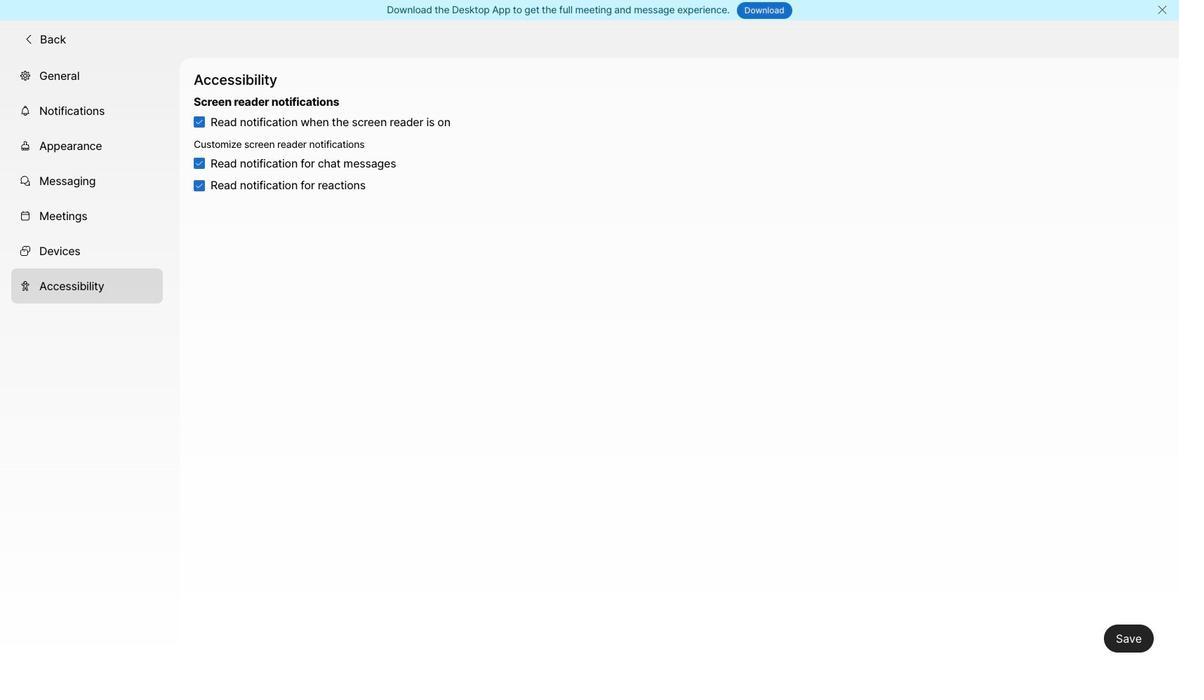 Task type: locate. For each thing, give the bounding box(es) containing it.
messaging tab
[[11, 163, 163, 198]]

notifications tab
[[11, 93, 163, 128]]

settings navigation
[[0, 58, 180, 676]]

appearance tab
[[11, 128, 163, 163]]

accessibility tab
[[11, 269, 163, 304]]



Task type: describe. For each thing, give the bounding box(es) containing it.
devices tab
[[11, 234, 163, 269]]

meetings tab
[[11, 198, 163, 234]]

cancel_16 image
[[1157, 4, 1168, 15]]

general tab
[[11, 58, 163, 93]]



Task type: vqa. For each thing, say whether or not it's contained in the screenshot.
General tab
yes



